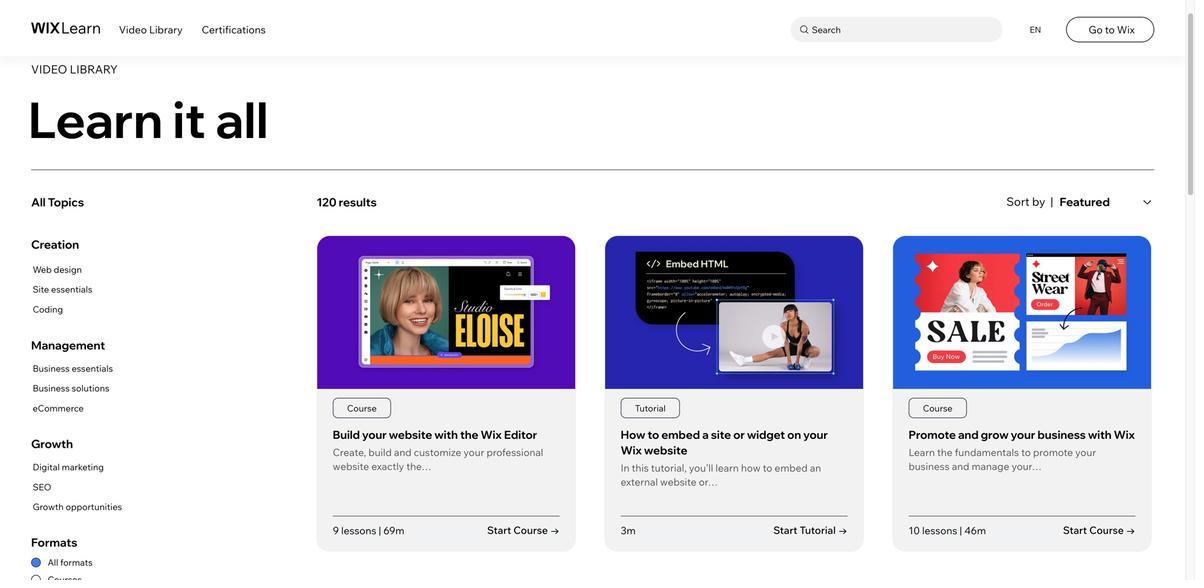 Task type: describe. For each thing, give the bounding box(es) containing it.
coding list item
[[31, 302, 92, 318]]

10 lessons | 46m
[[909, 524, 986, 537]]

all for all formats
[[48, 557, 58, 569]]

promote
[[909, 428, 956, 442]]

ecommerce list item
[[31, 401, 113, 417]]

| for build your website with the wix editor
[[379, 524, 381, 537]]

tutorial inside button
[[800, 524, 836, 537]]

→ for build your website with the wix editor
[[550, 524, 560, 537]]

to right the how
[[648, 428, 659, 442]]

start course → for editor
[[487, 524, 560, 537]]

promote and grow your business with wix list item
[[893, 236, 1152, 552]]

web
[[33, 264, 52, 275]]

management
[[31, 338, 105, 353]]

growth opportunities button
[[31, 499, 122, 515]]

digital marketing
[[33, 462, 104, 473]]

how to embed a site or widget on your wix website list item
[[605, 236, 864, 552]]

promote and grow your business with wix link
[[909, 428, 1135, 442]]

certifications
[[202, 23, 266, 36]]

website down tutorial,
[[660, 476, 697, 489]]

ecommerce
[[33, 403, 84, 414]]

digital
[[33, 462, 60, 473]]

coding
[[33, 304, 63, 315]]

formats
[[60, 557, 93, 569]]

learn inside promote and grow your business with wix learn the fundamentals to promote your business and manage your…
[[909, 446, 935, 459]]

editor
[[504, 428, 537, 442]]

digital marketing list item
[[31, 460, 122, 476]]

website up tutorial,
[[644, 443, 688, 458]]

list inside filtered results region
[[317, 236, 1155, 581]]

website up customize
[[389, 428, 432, 442]]

0 vertical spatial learn
[[28, 88, 163, 150]]

video library
[[31, 62, 118, 76]]

tutorial,
[[651, 462, 687, 475]]

| for promote and grow your business with wix
[[960, 524, 962, 537]]

0 horizontal spatial business
[[909, 460, 950, 473]]

business solutions button
[[31, 381, 113, 397]]

professional
[[487, 446, 544, 459]]

an
[[810, 462, 821, 475]]

build your website with the wix editor link
[[333, 428, 537, 442]]

go to wix
[[1089, 23, 1135, 36]]

this
[[632, 462, 649, 475]]

→ for how to embed a site or widget on your wix website
[[838, 524, 848, 537]]

how
[[621, 428, 646, 442]]

video
[[119, 23, 147, 36]]

customize
[[414, 446, 461, 459]]

list for management
[[31, 361, 113, 417]]

library
[[149, 23, 183, 36]]

0 horizontal spatial tutorial
[[635, 403, 666, 414]]

business essentials list item
[[31, 361, 113, 377]]

you'll
[[689, 462, 713, 475]]

wix inside menu bar
[[1117, 23, 1135, 36]]

and inside build your website with the wix editor create, build and customize your professional website exactly the…
[[394, 446, 412, 459]]

it
[[173, 88, 206, 150]]

with inside promote and grow your business with wix learn the fundamentals to promote your business and manage your…
[[1088, 428, 1112, 442]]

your right "promote"
[[1076, 446, 1096, 459]]

wix inside build your website with the wix editor create, build and customize your professional website exactly the…
[[481, 428, 502, 442]]

or
[[734, 428, 745, 442]]

go
[[1089, 23, 1103, 36]]

library
[[70, 62, 118, 76]]

start for wix
[[1063, 524, 1087, 537]]

start tutorial → button
[[774, 524, 848, 538]]

to right how
[[763, 462, 773, 475]]

growth for growth
[[31, 437, 73, 451]]

ecommerce button
[[31, 401, 113, 417]]

how
[[741, 462, 761, 475]]

all topics button
[[31, 188, 298, 217]]

with inside build your website with the wix editor create, build and customize your professional website exactly the…
[[435, 428, 458, 442]]

business solutions
[[33, 383, 109, 394]]

business for business essentials
[[33, 363, 70, 374]]

start course → button for wix
[[1063, 524, 1136, 538]]

web design
[[33, 264, 82, 275]]

build your website with the wix editor list item
[[317, 236, 576, 552]]

lessons for build
[[341, 524, 376, 537]]

business solutions list item
[[31, 381, 113, 397]]

site essentials button
[[31, 282, 92, 298]]

seo button
[[31, 479, 122, 496]]

in
[[621, 462, 630, 475]]

grow
[[981, 428, 1009, 442]]

essentials for site essentials
[[51, 284, 92, 295]]

menu bar containing video library
[[0, 0, 1186, 56]]

solutions
[[72, 383, 109, 394]]

sort by  |
[[1007, 194, 1054, 209]]

en
[[1030, 24, 1042, 35]]

certifications link
[[202, 23, 266, 36]]

on
[[788, 428, 801, 442]]

69m
[[384, 524, 405, 537]]

site
[[33, 284, 49, 295]]

120
[[317, 195, 337, 209]]

promote and grow your business with wix learn the fundamentals to promote your business and manage your…
[[909, 428, 1135, 473]]

start tutorial →
[[774, 524, 848, 537]]

learn
[[716, 462, 739, 475]]

build your website with the wix editor image
[[317, 236, 575, 389]]

coding button
[[31, 302, 92, 318]]

9
[[333, 524, 339, 537]]

business essentials
[[33, 363, 113, 374]]

2 vertical spatial and
[[952, 460, 970, 473]]

video library
[[119, 23, 183, 36]]

learn it all
[[28, 88, 269, 150]]



Task type: locate. For each thing, give the bounding box(es) containing it.
start course → for wix
[[1063, 524, 1136, 537]]

| left 69m
[[379, 524, 381, 537]]

all
[[31, 195, 46, 209], [48, 557, 58, 569]]

1 start from the left
[[487, 524, 511, 537]]

1 horizontal spatial all
[[48, 557, 58, 569]]

business up business solutions
[[33, 363, 70, 374]]

to inside promote and grow your business with wix learn the fundamentals to promote your business and manage your…
[[1022, 446, 1031, 459]]

business up "promote"
[[1038, 428, 1086, 442]]

0 vertical spatial and
[[958, 428, 979, 442]]

tutorial down an
[[800, 524, 836, 537]]

learn down library
[[28, 88, 163, 150]]

fundamentals
[[955, 446, 1019, 459]]

exactly
[[372, 460, 404, 473]]

and
[[958, 428, 979, 442], [394, 446, 412, 459], [952, 460, 970, 473]]

start for editor
[[487, 524, 511, 537]]

all topics
[[31, 195, 84, 209]]

lessons right the 10
[[922, 524, 958, 537]]

start course → button inside build your website with the wix editor list item
[[487, 524, 560, 538]]

site essentials
[[33, 284, 92, 295]]

seo list item
[[31, 479, 122, 496]]

| inside build your website with the wix editor list item
[[379, 524, 381, 537]]

Search text field
[[809, 22, 1000, 38]]

external
[[621, 476, 658, 489]]

growth down seo
[[33, 502, 64, 513]]

business inside button
[[33, 363, 70, 374]]

start course → button for editor
[[487, 524, 560, 538]]

1 horizontal spatial tutorial
[[800, 524, 836, 537]]

start course → inside build your website with the wix editor list item
[[487, 524, 560, 537]]

your inside how to embed a site or widget on your wix website in this tutorial, you'll learn how to embed an external website or…
[[804, 428, 828, 442]]

and up fundamentals
[[958, 428, 979, 442]]

your right customize
[[464, 446, 484, 459]]

2 → from the left
[[838, 524, 848, 537]]

list
[[317, 236, 1155, 581], [31, 262, 92, 318], [31, 361, 113, 417], [31, 460, 122, 515]]

essentials down design
[[51, 284, 92, 295]]

2 business from the top
[[33, 383, 70, 394]]

wix inside how to embed a site or widget on your wix website in this tutorial, you'll learn how to embed an external website or…
[[621, 443, 642, 458]]

learn
[[28, 88, 163, 150], [909, 446, 935, 459]]

|
[[1051, 194, 1054, 209], [379, 524, 381, 537], [960, 524, 962, 537]]

business up ecommerce
[[33, 383, 70, 394]]

results
[[339, 195, 377, 209]]

0 horizontal spatial with
[[435, 428, 458, 442]]

1 vertical spatial business
[[33, 383, 70, 394]]

formats group
[[31, 536, 298, 581]]

your…
[[1012, 460, 1042, 473]]

create,
[[333, 446, 366, 459]]

the
[[460, 428, 479, 442], [937, 446, 953, 459]]

list for creation
[[31, 262, 92, 318]]

0 horizontal spatial →
[[550, 524, 560, 537]]

1 → from the left
[[550, 524, 560, 537]]

0 horizontal spatial start course →
[[487, 524, 560, 537]]

business down "promote"
[[909, 460, 950, 473]]

growth up digital
[[31, 437, 73, 451]]

1 horizontal spatial |
[[960, 524, 962, 537]]

1 horizontal spatial embed
[[775, 462, 808, 475]]

46m
[[965, 524, 986, 537]]

your right "grow"
[[1011, 428, 1036, 442]]

0 vertical spatial business
[[33, 363, 70, 374]]

essentials inside button
[[72, 363, 113, 374]]

start course →
[[487, 524, 560, 537], [1063, 524, 1136, 537]]

2 with from the left
[[1088, 428, 1112, 442]]

or…
[[699, 476, 718, 489]]

filters navigation
[[31, 188, 298, 581]]

→ inside promote and grow your business with wix list item
[[1126, 524, 1136, 537]]

all for all topics
[[31, 195, 46, 209]]

digital marketing button
[[31, 460, 122, 476]]

1 vertical spatial tutorial
[[800, 524, 836, 537]]

how to embed a site or widget on your wix website link
[[621, 428, 828, 458]]

your up build
[[362, 428, 387, 442]]

to
[[1105, 23, 1115, 36], [648, 428, 659, 442], [1022, 446, 1031, 459], [763, 462, 773, 475]]

0 horizontal spatial embed
[[662, 428, 700, 442]]

0 vertical spatial business
[[1038, 428, 1086, 442]]

1 horizontal spatial start course →
[[1063, 524, 1136, 537]]

start inside promote and grow your business with wix list item
[[1063, 524, 1087, 537]]

all inside formats group
[[48, 557, 58, 569]]

list containing web design
[[31, 262, 92, 318]]

1 horizontal spatial →
[[838, 524, 848, 537]]

and down fundamentals
[[952, 460, 970, 473]]

1 business from the top
[[33, 363, 70, 374]]

1 vertical spatial embed
[[775, 462, 808, 475]]

menu bar
[[0, 0, 1186, 56]]

two product pages from an online streetwear store with buy now and order buttons with a graph that shows increasing sales. image
[[893, 236, 1151, 389]]

formats
[[31, 536, 77, 550]]

with
[[435, 428, 458, 442], [1088, 428, 1112, 442]]

→ inside button
[[838, 524, 848, 537]]

1 start course → button from the left
[[487, 524, 560, 538]]

start course → button
[[487, 524, 560, 538], [1063, 524, 1136, 538]]

list containing digital marketing
[[31, 460, 122, 515]]

1 lessons from the left
[[341, 524, 376, 537]]

learn down "promote"
[[909, 446, 935, 459]]

go to wix link
[[1067, 17, 1155, 42]]

start for widget
[[774, 524, 798, 537]]

0 horizontal spatial lessons
[[341, 524, 376, 537]]

1 horizontal spatial start
[[774, 524, 798, 537]]

0 vertical spatial essentials
[[51, 284, 92, 295]]

website
[[389, 428, 432, 442], [644, 443, 688, 458], [333, 460, 369, 473], [660, 476, 697, 489]]

→
[[550, 524, 560, 537], [838, 524, 848, 537], [1126, 524, 1136, 537]]

build
[[333, 428, 360, 442]]

your
[[362, 428, 387, 442], [804, 428, 828, 442], [1011, 428, 1036, 442], [464, 446, 484, 459], [1076, 446, 1096, 459]]

list containing business essentials
[[31, 361, 113, 417]]

how to embed a site or widget on your wix website image
[[605, 236, 863, 389]]

embed left a
[[662, 428, 700, 442]]

1 horizontal spatial lessons
[[922, 524, 958, 537]]

the up customize
[[460, 428, 479, 442]]

all formats
[[48, 557, 93, 569]]

your right "on"
[[804, 428, 828, 442]]

creation
[[31, 237, 79, 252]]

0 horizontal spatial all
[[31, 195, 46, 209]]

start inside the how to embed a site or widget on your wix website list item
[[774, 524, 798, 537]]

business
[[33, 363, 70, 374], [33, 383, 70, 394]]

widget
[[747, 428, 785, 442]]

0 horizontal spatial start course → button
[[487, 524, 560, 538]]

1 vertical spatial essentials
[[72, 363, 113, 374]]

build
[[369, 446, 392, 459]]

2 horizontal spatial |
[[1051, 194, 1054, 209]]

1 vertical spatial learn
[[909, 446, 935, 459]]

design
[[54, 264, 82, 275]]

lessons inside build your website with the wix editor list item
[[341, 524, 376, 537]]

start course → inside promote and grow your business with wix list item
[[1063, 524, 1136, 537]]

business essentials button
[[31, 361, 113, 377]]

topics
[[48, 195, 84, 209]]

1 start course → from the left
[[487, 524, 560, 537]]

wix
[[1117, 23, 1135, 36], [481, 428, 502, 442], [1114, 428, 1135, 442], [621, 443, 642, 458]]

to inside go to wix link
[[1105, 23, 1115, 36]]

the inside promote and grow your business with wix learn the fundamentals to promote your business and manage your…
[[937, 446, 953, 459]]

site
[[711, 428, 731, 442]]

9 lessons | 69m
[[333, 524, 405, 537]]

business inside button
[[33, 383, 70, 394]]

and up the exactly
[[394, 446, 412, 459]]

1 horizontal spatial start course → button
[[1063, 524, 1136, 538]]

1 horizontal spatial business
[[1038, 428, 1086, 442]]

opportunities
[[66, 502, 122, 513]]

start inside build your website with the wix editor list item
[[487, 524, 511, 537]]

site essentials list item
[[31, 282, 92, 298]]

all
[[215, 88, 269, 150]]

to up "your…"
[[1022, 446, 1031, 459]]

business
[[1038, 428, 1086, 442], [909, 460, 950, 473]]

lessons inside promote and grow your business with wix list item
[[922, 524, 958, 537]]

| left 46m
[[960, 524, 962, 537]]

list for growth
[[31, 460, 122, 515]]

lessons right 9
[[341, 524, 376, 537]]

essentials for business essentials
[[72, 363, 113, 374]]

web design list item
[[31, 262, 92, 278]]

2 horizontal spatial →
[[1126, 524, 1136, 537]]

0 horizontal spatial |
[[379, 524, 381, 537]]

0 vertical spatial embed
[[662, 428, 700, 442]]

to right go
[[1105, 23, 1115, 36]]

start course → button inside promote and grow your business with wix list item
[[1063, 524, 1136, 538]]

1 vertical spatial and
[[394, 446, 412, 459]]

1 horizontal spatial learn
[[909, 446, 935, 459]]

1 vertical spatial all
[[48, 557, 58, 569]]

all inside button
[[31, 195, 46, 209]]

1 horizontal spatial the
[[937, 446, 953, 459]]

promote
[[1033, 446, 1073, 459]]

tutorial up the how
[[635, 403, 666, 414]]

1 vertical spatial business
[[909, 460, 950, 473]]

2 start from the left
[[774, 524, 798, 537]]

tutorial
[[635, 403, 666, 414], [800, 524, 836, 537]]

0 vertical spatial tutorial
[[635, 403, 666, 414]]

1 with from the left
[[435, 428, 458, 442]]

2 lessons from the left
[[922, 524, 958, 537]]

embed left an
[[775, 462, 808, 475]]

wix inside promote and grow your business with wix learn the fundamentals to promote your business and manage your…
[[1114, 428, 1135, 442]]

seo
[[33, 482, 51, 493]]

essentials inside button
[[51, 284, 92, 295]]

the inside build your website with the wix editor create, build and customize your professional website exactly the…
[[460, 428, 479, 442]]

0 horizontal spatial start
[[487, 524, 511, 537]]

0 horizontal spatial learn
[[28, 88, 163, 150]]

all left topics
[[31, 195, 46, 209]]

| right the sort
[[1051, 194, 1054, 209]]

web design button
[[31, 262, 92, 278]]

→ inside build your website with the wix editor list item
[[550, 524, 560, 537]]

course
[[347, 403, 377, 414], [923, 403, 953, 414], [514, 524, 548, 537], [1090, 524, 1124, 537]]

sort
[[1007, 194, 1030, 209]]

manage
[[972, 460, 1010, 473]]

video library link
[[119, 23, 183, 36]]

growth opportunities
[[33, 502, 122, 513]]

how to embed a site or widget on your wix website in this tutorial, you'll learn how to embed an external website or…
[[621, 428, 828, 489]]

0 vertical spatial the
[[460, 428, 479, 442]]

1 vertical spatial the
[[937, 446, 953, 459]]

growth opportunities list item
[[31, 499, 122, 515]]

10
[[909, 524, 920, 537]]

video
[[31, 62, 67, 76]]

2 horizontal spatial start
[[1063, 524, 1087, 537]]

business for business solutions
[[33, 383, 70, 394]]

marketing
[[62, 462, 104, 473]]

2 start course → from the left
[[1063, 524, 1136, 537]]

website down 'create,'
[[333, 460, 369, 473]]

2 start course → button from the left
[[1063, 524, 1136, 538]]

the down "promote"
[[937, 446, 953, 459]]

en button
[[1022, 17, 1048, 42]]

3 → from the left
[[1126, 524, 1136, 537]]

lessons for promote
[[922, 524, 958, 537]]

120 results
[[317, 195, 377, 209]]

| inside promote and grow your business with wix list item
[[960, 524, 962, 537]]

build your website with the wix editor create, build and customize your professional website exactly the…
[[333, 428, 544, 473]]

0 vertical spatial all
[[31, 195, 46, 209]]

→ for promote and grow your business with wix
[[1126, 524, 1136, 537]]

all down the "formats"
[[48, 557, 58, 569]]

0 vertical spatial growth
[[31, 437, 73, 451]]

a
[[702, 428, 709, 442]]

essentials up solutions
[[72, 363, 113, 374]]

1 horizontal spatial with
[[1088, 428, 1112, 442]]

list containing build your website with the wix editor
[[317, 236, 1155, 581]]

0 horizontal spatial the
[[460, 428, 479, 442]]

growth inside button
[[33, 502, 64, 513]]

3m
[[621, 524, 636, 537]]

growth for growth opportunities
[[33, 502, 64, 513]]

filtered results region
[[317, 188, 1164, 581]]

1 vertical spatial growth
[[33, 502, 64, 513]]

the…
[[407, 460, 432, 473]]

3 start from the left
[[1063, 524, 1087, 537]]



Task type: vqa. For each thing, say whether or not it's contained in the screenshot.
→ inside the Promote and grow your business with Wix list item
yes



